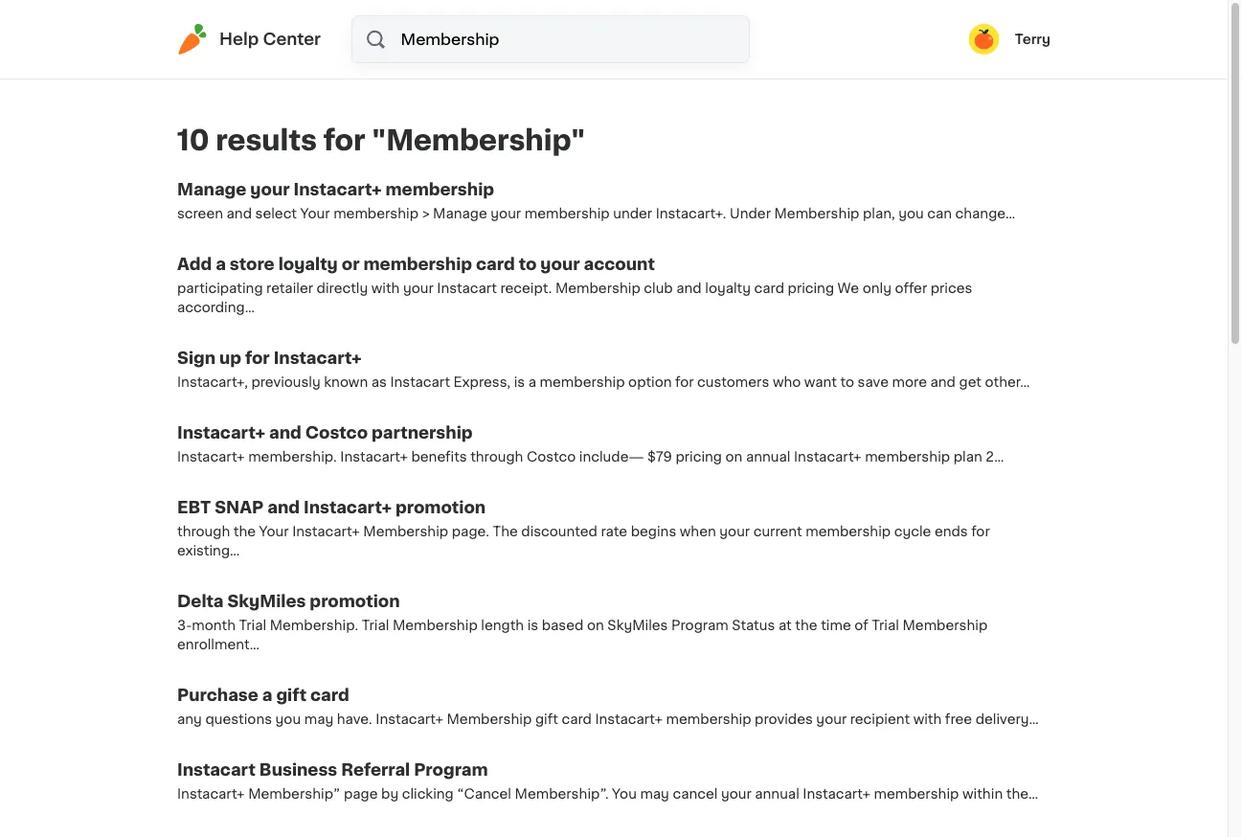 Task type: locate. For each thing, give the bounding box(es) containing it.
your right when
[[720, 525, 750, 538]]

card down under
[[755, 282, 785, 295]]

card up 'have.' at the left of the page
[[310, 687, 349, 704]]

pricing right $79
[[676, 450, 722, 464]]

3-
[[177, 619, 192, 632]]

0 vertical spatial costco
[[305, 425, 368, 441]]

offer
[[895, 282, 928, 295]]

0 vertical spatial annual
[[746, 450, 791, 464]]

to inside sign up for instacart+ instacart+, previously known as instacart express, is a membership option for customers who want to save more and get other…
[[841, 376, 855, 389]]

membership left length
[[393, 619, 478, 632]]

with inside purchase a gift card any questions you may have. instacart+ membership gift card instacart+ membership provides your recipient with free delivery…
[[914, 713, 942, 726]]

1 vertical spatial on
[[587, 619, 604, 632]]

screen
[[177, 207, 223, 220]]

0 vertical spatial a
[[216, 256, 226, 273]]

1 horizontal spatial you
[[899, 207, 924, 220]]

0 vertical spatial the
[[234, 525, 256, 538]]

delivery…
[[976, 713, 1039, 726]]

1 vertical spatial pricing
[[676, 450, 722, 464]]

. down the instacart+ and costco partnership link
[[333, 450, 337, 464]]

. down delta skymiles promotion link
[[355, 619, 359, 632]]

a inside purchase a gift card any questions you may have. instacart+ membership gift card instacart+ membership provides your recipient with free delivery…
[[262, 687, 272, 704]]

instacart+ down 'ebt snap and instacart+ promotion' link
[[292, 525, 360, 538]]

under
[[613, 207, 653, 220]]

card up receipt.
[[476, 256, 515, 273]]

membership left >
[[334, 207, 419, 220]]

3 trial from the left
[[872, 619, 899, 632]]

program inside instacart business referral program instacart+ membership " page by clicking "cancel membership ". you may cancel your annual instacart+ membership within the…
[[414, 762, 488, 778]]

manage
[[177, 182, 247, 198], [433, 207, 487, 220]]

costco
[[305, 425, 368, 441], [527, 450, 576, 464]]

loyalty right club
[[705, 282, 751, 295]]

instacart+ and costco partnership link
[[177, 425, 473, 441]]

membership left under
[[525, 207, 610, 220]]

to up receipt.
[[519, 256, 537, 273]]

your
[[300, 207, 330, 220], [259, 525, 289, 538]]

may inside instacart business referral program instacart+ membership " page by clicking "cancel membership ". you may cancel your annual instacart+ membership within the…
[[640, 788, 670, 801]]

loyalty inside club and loyalty card pricing we only offer prices according…
[[705, 282, 751, 295]]

instacart inside sign up for instacart+ instacart+, previously known as instacart express, is a membership option for customers who want to save more and get other…
[[390, 376, 450, 389]]

membership left provides
[[666, 713, 752, 726]]

ebt snap and instacart+ promotion link
[[177, 500, 486, 516]]

you
[[899, 207, 924, 220], [276, 713, 301, 726]]

as
[[372, 376, 387, 389]]

add
[[177, 256, 212, 273]]

0 horizontal spatial .
[[333, 450, 337, 464]]

"membership"
[[372, 127, 585, 154]]

a
[[216, 256, 226, 273], [529, 376, 537, 389], [262, 687, 272, 704]]

and right club
[[677, 282, 702, 295]]

0 horizontal spatial a
[[216, 256, 226, 273]]

promotion
[[396, 500, 486, 516], [310, 594, 400, 610]]

instacart+ up the ebt at the bottom of the page
[[177, 450, 245, 464]]

1 vertical spatial your
[[259, 525, 289, 538]]

pricing left the we
[[788, 282, 834, 295]]

2 vertical spatial instacart
[[177, 762, 256, 778]]

10 results for "membership"
[[177, 127, 585, 154]]

annual inside instacart+ and costco partnership instacart+ membership . instacart+ benefits through costco include— $79 pricing on annual instacart+ membership plan 2…
[[746, 450, 791, 464]]

0 horizontal spatial may
[[304, 713, 334, 726]]

for right ends
[[972, 525, 990, 538]]

express,
[[454, 376, 511, 389]]

snap
[[215, 500, 264, 516]]

for for up
[[245, 350, 270, 366]]

with left free
[[914, 713, 942, 726]]

0 horizontal spatial is
[[514, 376, 525, 389]]

1 horizontal spatial program
[[672, 619, 729, 632]]

costco left include—
[[527, 450, 576, 464]]

on inside delta skymiles promotion 3-month trial membership . trial membership length is based on skymiles program status at the time of trial membership enrollment…
[[587, 619, 604, 632]]

1 horizontal spatial the
[[795, 619, 818, 632]]

is left based
[[528, 619, 539, 632]]

membership left the "cycle"
[[806, 525, 891, 538]]

1 horizontal spatial through
[[471, 450, 523, 464]]

1 vertical spatial with
[[914, 713, 942, 726]]

membership
[[775, 207, 860, 220], [556, 282, 641, 295], [363, 525, 449, 538], [270, 619, 355, 632], [393, 619, 478, 632], [903, 619, 988, 632], [447, 713, 532, 726], [248, 788, 333, 801], [515, 788, 600, 801]]

want
[[805, 376, 837, 389]]

1 horizontal spatial skymiles
[[608, 619, 668, 632]]

you down purchase a gift card "link" at left
[[276, 713, 301, 726]]

1 vertical spatial gift
[[535, 713, 558, 726]]

0 vertical spatial on
[[726, 450, 743, 464]]

for
[[324, 127, 365, 154], [245, 350, 270, 366], [676, 376, 694, 389], [972, 525, 990, 538]]

1 horizontal spatial to
[[841, 376, 855, 389]]

1 horizontal spatial gift
[[535, 713, 558, 726]]

within
[[963, 788, 1003, 801]]

plan
[[954, 450, 983, 464]]

your inside purchase a gift card any questions you may have. instacart+ membership gift card instacart+ membership provides your recipient with free delivery…
[[817, 713, 847, 726]]

0 horizontal spatial loyalty
[[278, 256, 338, 273]]

>
[[422, 207, 430, 220]]

program inside delta skymiles promotion 3-month trial membership . trial membership length is based on skymiles program status at the time of trial membership enrollment…
[[672, 619, 729, 632]]

for inside cycle ends for existing…
[[972, 525, 990, 538]]

we
[[838, 282, 859, 295]]

instacart+ up known
[[274, 350, 362, 366]]

membership down the account
[[556, 282, 641, 295]]

1 vertical spatial costco
[[527, 450, 576, 464]]

your down add a store loyalty or membership card to your account
[[403, 282, 434, 295]]

1 vertical spatial may
[[640, 788, 670, 801]]

2 horizontal spatial a
[[529, 376, 537, 389]]

annual down provides
[[755, 788, 800, 801]]

of
[[855, 619, 869, 632]]

0 vertical spatial program
[[672, 619, 729, 632]]

membership inside purchase a gift card any questions you may have. instacart+ membership gift card instacart+ membership provides your recipient with free delivery…
[[666, 713, 752, 726]]

1 horizontal spatial on
[[726, 450, 743, 464]]

account
[[584, 256, 655, 273]]

0 horizontal spatial costco
[[305, 425, 368, 441]]

0 horizontal spatial gift
[[276, 687, 307, 704]]

through up existing…
[[177, 525, 230, 538]]

2 horizontal spatial trial
[[872, 619, 899, 632]]

card
[[476, 256, 515, 273], [755, 282, 785, 295], [310, 687, 349, 704], [562, 713, 592, 726]]

your down snap
[[259, 525, 289, 538]]

pricing
[[788, 282, 834, 295], [676, 450, 722, 464]]

ebt
[[177, 500, 211, 516]]

cancel
[[673, 788, 718, 801]]

delta skymiles promotion link
[[177, 594, 400, 610]]

membership left plan,
[[775, 207, 860, 220]]

page.
[[452, 525, 489, 538]]

may left 'have.' at the left of the page
[[304, 713, 334, 726]]

0 vertical spatial you
[[899, 207, 924, 220]]

instacart business referral program instacart+ membership " page by clicking "cancel membership ". you may cancel your annual instacart+ membership within the…
[[177, 762, 1039, 801]]

results
[[216, 127, 317, 154]]

your right "cancel"
[[721, 788, 752, 801]]

gift up instacart business referral program instacart+ membership " page by clicking "cancel membership ". you may cancel your annual instacart+ membership within the…
[[535, 713, 558, 726]]

you inside manage your instacart+ membership screen and select your membership > manage your membership under instacart+. under membership plan, you can change…
[[899, 207, 924, 220]]

purchase a gift card any questions you may have. instacart+ membership gift card instacart+ membership provides your recipient with free delivery…
[[177, 687, 1039, 726]]

0 horizontal spatial you
[[276, 713, 301, 726]]

0 horizontal spatial to
[[519, 256, 537, 273]]

and left select
[[227, 207, 252, 220]]

the
[[234, 525, 256, 538], [795, 619, 818, 632]]

instacart+ down the 10 results for "membership"
[[294, 182, 382, 198]]

on right based
[[587, 619, 604, 632]]

1 vertical spatial a
[[529, 376, 537, 389]]

your inside instacart business referral program instacart+ membership " page by clicking "cancel membership ". you may cancel your annual instacart+ membership within the…
[[721, 788, 752, 801]]

membership left you
[[515, 788, 600, 801]]

0 vertical spatial skymiles
[[227, 594, 306, 610]]

on right $79
[[726, 450, 743, 464]]

may
[[304, 713, 334, 726], [640, 788, 670, 801]]

1 vertical spatial skymiles
[[608, 619, 668, 632]]

trial down delta skymiles promotion link
[[362, 619, 389, 632]]

Search search field
[[399, 16, 749, 62]]

program
[[672, 619, 729, 632], [414, 762, 488, 778]]

1 horizontal spatial pricing
[[788, 282, 834, 295]]

your right provides
[[817, 713, 847, 726]]

partnership
[[372, 425, 473, 441]]

program up clicking
[[414, 762, 488, 778]]

membership inside purchase a gift card any questions you may have. instacart+ membership gift card instacart+ membership provides your recipient with free delivery…
[[447, 713, 532, 726]]

with down add a store loyalty or membership card to your account
[[371, 282, 400, 295]]

delta
[[177, 594, 224, 610]]

trial right of
[[872, 619, 899, 632]]

loyalty up retailer
[[278, 256, 338, 273]]

with
[[371, 282, 400, 295], [914, 713, 942, 726]]

who
[[773, 376, 801, 389]]

program left status
[[672, 619, 729, 632]]

instacart+.
[[656, 207, 727, 220]]

instacart right as on the left top of the page
[[390, 376, 450, 389]]

1 vertical spatial is
[[528, 619, 539, 632]]

1 vertical spatial you
[[276, 713, 301, 726]]

0 horizontal spatial with
[[371, 282, 400, 295]]

may right you
[[640, 788, 670, 801]]

help center link
[[177, 24, 321, 55]]

gift right purchase
[[276, 687, 307, 704]]

manage right >
[[433, 207, 487, 220]]

by
[[381, 788, 399, 801]]

0 vertical spatial pricing
[[788, 282, 834, 295]]

1 vertical spatial through
[[177, 525, 230, 538]]

0 vertical spatial your
[[300, 207, 330, 220]]

1 horizontal spatial may
[[640, 788, 670, 801]]

through right benefits
[[471, 450, 523, 464]]

sign up for instacart+ link
[[177, 350, 362, 366]]

according…
[[177, 301, 255, 314]]

instacart down add a store loyalty or membership card to your account
[[437, 282, 497, 295]]

recipient
[[850, 713, 910, 726]]

center
[[263, 31, 321, 47]]

skymiles up month
[[227, 594, 306, 610]]

a up questions
[[262, 687, 272, 704]]

1 horizontal spatial loyalty
[[705, 282, 751, 295]]

annual
[[746, 450, 791, 464], [755, 788, 800, 801]]

for right option
[[676, 376, 694, 389]]

0 vertical spatial .
[[333, 450, 337, 464]]

instacart down questions
[[177, 762, 256, 778]]

0 horizontal spatial manage
[[177, 182, 247, 198]]

only
[[863, 282, 892, 295]]

1 vertical spatial .
[[355, 619, 359, 632]]

for right up
[[245, 350, 270, 366]]

manage up screen
[[177, 182, 247, 198]]

for for ends
[[972, 525, 990, 538]]

1 horizontal spatial a
[[262, 687, 272, 704]]

instacart+ down the instacart+ and costco partnership link
[[304, 500, 392, 516]]

more
[[893, 376, 927, 389]]

0 vertical spatial with
[[371, 282, 400, 295]]

1 horizontal spatial your
[[300, 207, 330, 220]]

1 vertical spatial manage
[[433, 207, 487, 220]]

0 horizontal spatial program
[[414, 762, 488, 778]]

0 vertical spatial may
[[304, 713, 334, 726]]

"
[[333, 788, 340, 801]]

and left get
[[931, 376, 956, 389]]

0 horizontal spatial trial
[[239, 619, 266, 632]]

through
[[471, 450, 523, 464], [177, 525, 230, 538]]

a right express, at the top left of the page
[[529, 376, 537, 389]]

1 vertical spatial promotion
[[310, 594, 400, 610]]

0 vertical spatial promotion
[[396, 500, 486, 516]]

1 vertical spatial the
[[795, 619, 818, 632]]

skymiles right based
[[608, 619, 668, 632]]

1 vertical spatial instacart
[[390, 376, 450, 389]]

0 horizontal spatial through
[[177, 525, 230, 538]]

for right results
[[324, 127, 365, 154]]

membership left 'within'
[[874, 788, 959, 801]]

discounted
[[521, 525, 598, 538]]

and down previously
[[269, 425, 302, 441]]

and
[[227, 207, 252, 220], [677, 282, 702, 295], [931, 376, 956, 389], [269, 425, 302, 441], [268, 500, 300, 516]]

the down snap
[[234, 525, 256, 538]]

membership right of
[[903, 619, 988, 632]]

1 vertical spatial annual
[[755, 788, 800, 801]]

1 vertical spatial program
[[414, 762, 488, 778]]

0 horizontal spatial your
[[259, 525, 289, 538]]

instacart inside instacart business referral program instacart+ membership " page by clicking "cancel membership ". you may cancel your annual instacart+ membership within the…
[[177, 762, 256, 778]]

on inside instacart+ and costco partnership instacart+ membership . instacart+ benefits through costco include— $79 pricing on annual instacart+ membership plan 2…
[[726, 450, 743, 464]]

1 horizontal spatial with
[[914, 713, 942, 726]]

1 horizontal spatial .
[[355, 619, 359, 632]]

membership up the "cancel
[[447, 713, 532, 726]]

for for results
[[324, 127, 365, 154]]

free
[[945, 713, 972, 726]]

and inside club and loyalty card pricing we only offer prices according…
[[677, 282, 702, 295]]

0 horizontal spatial on
[[587, 619, 604, 632]]

participating retailer directly with your instacart receipt. membership
[[177, 282, 641, 295]]

instacart+ and costco partnership instacart+ membership . instacart+ benefits through costco include— $79 pricing on annual instacart+ membership plan 2…
[[177, 425, 1004, 464]]

costco down known
[[305, 425, 368, 441]]

1 horizontal spatial is
[[528, 619, 539, 632]]

the right at
[[795, 619, 818, 632]]

0 horizontal spatial pricing
[[676, 450, 722, 464]]

is right express, at the top left of the page
[[514, 376, 525, 389]]

skymiles
[[227, 594, 306, 610], [608, 619, 668, 632]]

0 vertical spatial through
[[471, 450, 523, 464]]

user avatar image
[[969, 24, 1000, 55]]

annual up current
[[746, 450, 791, 464]]

through inside instacart+ and costco partnership instacart+ membership . instacart+ benefits through costco include— $79 pricing on annual instacart+ membership plan 2…
[[471, 450, 523, 464]]

your right select
[[300, 207, 330, 220]]

loyalty
[[278, 256, 338, 273], [705, 282, 751, 295]]

prices
[[931, 282, 973, 295]]

to left 'save'
[[841, 376, 855, 389]]

membership up instacart+ and costco partnership instacart+ membership . instacart+ benefits through costco include— $79 pricing on annual instacart+ membership plan 2…
[[540, 376, 625, 389]]

2 vertical spatial a
[[262, 687, 272, 704]]

1 vertical spatial to
[[841, 376, 855, 389]]

1 horizontal spatial trial
[[362, 619, 389, 632]]

trial right month
[[239, 619, 266, 632]]

membership inside instacart business referral program instacart+ membership " page by clicking "cancel membership ". you may cancel your annual instacart+ membership within the…
[[874, 788, 959, 801]]

you left can
[[899, 207, 924, 220]]

0 vertical spatial is
[[514, 376, 525, 389]]

instacart+ down the partnership
[[340, 450, 408, 464]]

a up participating at the top left of page
[[216, 256, 226, 273]]

1 vertical spatial loyalty
[[705, 282, 751, 295]]



Task type: describe. For each thing, give the bounding box(es) containing it.
pricing inside instacart+ and costco partnership instacart+ membership . instacart+ benefits through costco include— $79 pricing on annual instacart+ membership plan 2…
[[676, 450, 722, 464]]

0 vertical spatial loyalty
[[278, 256, 338, 273]]

a for card
[[262, 687, 272, 704]]

and inside sign up for instacart+ instacart+, previously known as instacart express, is a membership option for customers who want to save more and get other…
[[931, 376, 956, 389]]

cycle
[[895, 525, 932, 538]]

or
[[342, 256, 360, 273]]

and inside instacart+ and costco partnership instacart+ membership . instacart+ benefits through costco include— $79 pricing on annual instacart+ membership plan 2…
[[269, 425, 302, 441]]

known
[[324, 376, 368, 389]]

annual inside instacart business referral program instacart+ membership " page by clicking "cancel membership ". you may cancel your annual instacart+ membership within the…
[[755, 788, 800, 801]]

business
[[259, 762, 337, 778]]

is inside delta skymiles promotion 3-month trial membership . trial membership length is based on skymiles program status at the time of trial membership enrollment…
[[528, 619, 539, 632]]

option
[[629, 376, 672, 389]]

length
[[481, 619, 524, 632]]

the
[[493, 525, 518, 538]]

help
[[219, 31, 259, 47]]

based
[[542, 619, 584, 632]]

membership down delta skymiles promotion link
[[270, 619, 355, 632]]

purchase
[[177, 687, 258, 704]]

and inside manage your instacart+ membership screen and select your membership > manage your membership under instacart+. under membership plan, you can change…
[[227, 207, 252, 220]]

membership left page.
[[363, 525, 449, 538]]

0 vertical spatial gift
[[276, 687, 307, 704]]

at
[[779, 619, 792, 632]]

status
[[732, 619, 775, 632]]

clicking
[[402, 788, 454, 801]]

0 horizontal spatial skymiles
[[227, 594, 306, 610]]

ends
[[935, 525, 968, 538]]

help center
[[219, 31, 321, 47]]

10
[[177, 127, 209, 154]]

and right snap
[[268, 500, 300, 516]]

instacart business referral program link
[[177, 762, 488, 778]]

instacart+ down want
[[794, 450, 862, 464]]

participating
[[177, 282, 263, 295]]

terry link
[[969, 24, 1051, 55]]

provides
[[755, 713, 813, 726]]

under
[[730, 207, 771, 220]]

pricing inside club and loyalty card pricing we only offer prices according…
[[788, 282, 834, 295]]

2…
[[986, 450, 1004, 464]]

. inside instacart+ and costco partnership instacart+ membership . instacart+ benefits through costco include— $79 pricing on annual instacart+ membership plan 2…
[[333, 450, 337, 464]]

. inside delta skymiles promotion 3-month trial membership . trial membership length is based on skymiles program status at the time of trial membership enrollment…
[[355, 619, 359, 632]]

purchase a gift card link
[[177, 687, 349, 704]]

any
[[177, 713, 202, 726]]

club
[[644, 282, 673, 295]]

can
[[928, 207, 952, 220]]

instacart+ down any
[[177, 788, 245, 801]]

$79
[[648, 450, 672, 464]]

your up select
[[250, 182, 290, 198]]

questions
[[205, 713, 272, 726]]

ebt snap and instacart+ promotion
[[177, 500, 486, 516]]

membership inside sign up for instacart+ instacart+, previously known as instacart express, is a membership option for customers who want to save more and get other…
[[540, 376, 625, 389]]

enrollment…
[[177, 638, 260, 651]]

other…
[[985, 376, 1030, 389]]

may inside purchase a gift card any questions you may have. instacart+ membership gift card instacart+ membership provides your recipient with free delivery…
[[304, 713, 334, 726]]

save
[[858, 376, 889, 389]]

include—
[[579, 450, 644, 464]]

cycle ends for existing…
[[177, 525, 990, 558]]

month
[[192, 619, 236, 632]]

you inside purchase a gift card any questions you may have. instacart+ membership gift card instacart+ membership provides your recipient with free delivery…
[[276, 713, 301, 726]]

time
[[821, 619, 851, 632]]

1 horizontal spatial costco
[[527, 450, 576, 464]]

membership down the instacart+ and costco partnership link
[[248, 450, 333, 464]]

membership up >
[[386, 182, 494, 198]]

1 horizontal spatial manage
[[433, 207, 487, 220]]

membership up participating retailer directly with your instacart receipt. membership
[[364, 256, 472, 273]]

sign up for instacart+ instacart+, previously known as instacart express, is a membership option for customers who want to save more and get other…
[[177, 350, 1030, 389]]

add a store loyalty or membership card to your account
[[177, 256, 655, 273]]

existing…
[[177, 544, 240, 558]]

membership inside manage your instacart+ membership screen and select your membership > manage your membership under instacart+. under membership plan, you can change…
[[775, 207, 860, 220]]

delta skymiles promotion 3-month trial membership . trial membership length is based on skymiles program status at the time of trial membership enrollment…
[[177, 594, 988, 651]]

referral
[[341, 762, 410, 778]]

your up receipt.
[[491, 207, 521, 220]]

begins
[[631, 525, 677, 538]]

"cancel
[[457, 788, 512, 801]]

previously
[[251, 376, 321, 389]]

the…
[[1007, 788, 1039, 801]]

plan,
[[863, 207, 895, 220]]

page
[[344, 788, 378, 801]]

instacart+ down instacart+,
[[177, 425, 265, 441]]

change…
[[956, 207, 1016, 220]]

customers
[[698, 376, 770, 389]]

1 trial from the left
[[239, 619, 266, 632]]

current
[[754, 525, 802, 538]]

retailer
[[266, 282, 313, 295]]

0 horizontal spatial the
[[234, 525, 256, 538]]

a inside sign up for instacart+ instacart+, previously known as instacart express, is a membership option for customers who want to save more and get other…
[[529, 376, 537, 389]]

promotion inside delta skymiles promotion 3-month trial membership . trial membership length is based on skymiles program status at the time of trial membership enrollment…
[[310, 594, 400, 610]]

your inside manage your instacart+ membership screen and select your membership > manage your membership under instacart+. under membership plan, you can change…
[[300, 207, 330, 220]]

get
[[959, 376, 982, 389]]

instacart+ right 'have.' at the left of the page
[[376, 713, 443, 726]]

benefits
[[411, 450, 467, 464]]

your up club and loyalty card pricing we only offer prices according…
[[541, 256, 580, 273]]

receipt.
[[501, 282, 552, 295]]

directly
[[317, 282, 368, 295]]

rate
[[601, 525, 628, 538]]

instacart+ up instacart business referral program instacart+ membership " page by clicking "cancel membership ". you may cancel your annual instacart+ membership within the…
[[595, 713, 663, 726]]

instacart+ down recipient
[[803, 788, 871, 801]]

membership down business
[[248, 788, 333, 801]]

store
[[230, 256, 275, 273]]

".
[[600, 788, 609, 801]]

through the your instacart+ membership page. the discounted rate begins when your current membership
[[177, 525, 891, 538]]

instacart+ inside sign up for instacart+ instacart+, previously known as instacart express, is a membership option for customers who want to save more and get other…
[[274, 350, 362, 366]]

is inside sign up for instacart+ instacart+, previously known as instacart express, is a membership option for customers who want to save more and get other…
[[514, 376, 525, 389]]

0 vertical spatial manage
[[177, 182, 247, 198]]

a for loyalty
[[216, 256, 226, 273]]

terry
[[1015, 33, 1051, 46]]

up
[[219, 350, 241, 366]]

membership left the "plan" on the bottom
[[865, 450, 950, 464]]

when
[[680, 525, 716, 538]]

2 trial from the left
[[362, 619, 389, 632]]

instacart+ inside manage your instacart+ membership screen and select your membership > manage your membership under instacart+. under membership plan, you can change…
[[294, 182, 382, 198]]

instacart image
[[177, 24, 208, 55]]

0 vertical spatial instacart
[[437, 282, 497, 295]]

club and loyalty card pricing we only offer prices according…
[[177, 282, 973, 314]]

the inside delta skymiles promotion 3-month trial membership . trial membership length is based on skymiles program status at the time of trial membership enrollment…
[[795, 619, 818, 632]]

0 vertical spatial to
[[519, 256, 537, 273]]

card up instacart business referral program instacart+ membership " page by clicking "cancel membership ". you may cancel your annual instacart+ membership within the…
[[562, 713, 592, 726]]

card inside club and loyalty card pricing we only offer prices according…
[[755, 282, 785, 295]]

select
[[255, 207, 297, 220]]



Task type: vqa. For each thing, say whether or not it's contained in the screenshot.
your inside Instacart Business Referral Program Instacart+ Membership " page by clicking "Cancel Membership ". You may cancel your annual Instacart+ membership within the…
yes



